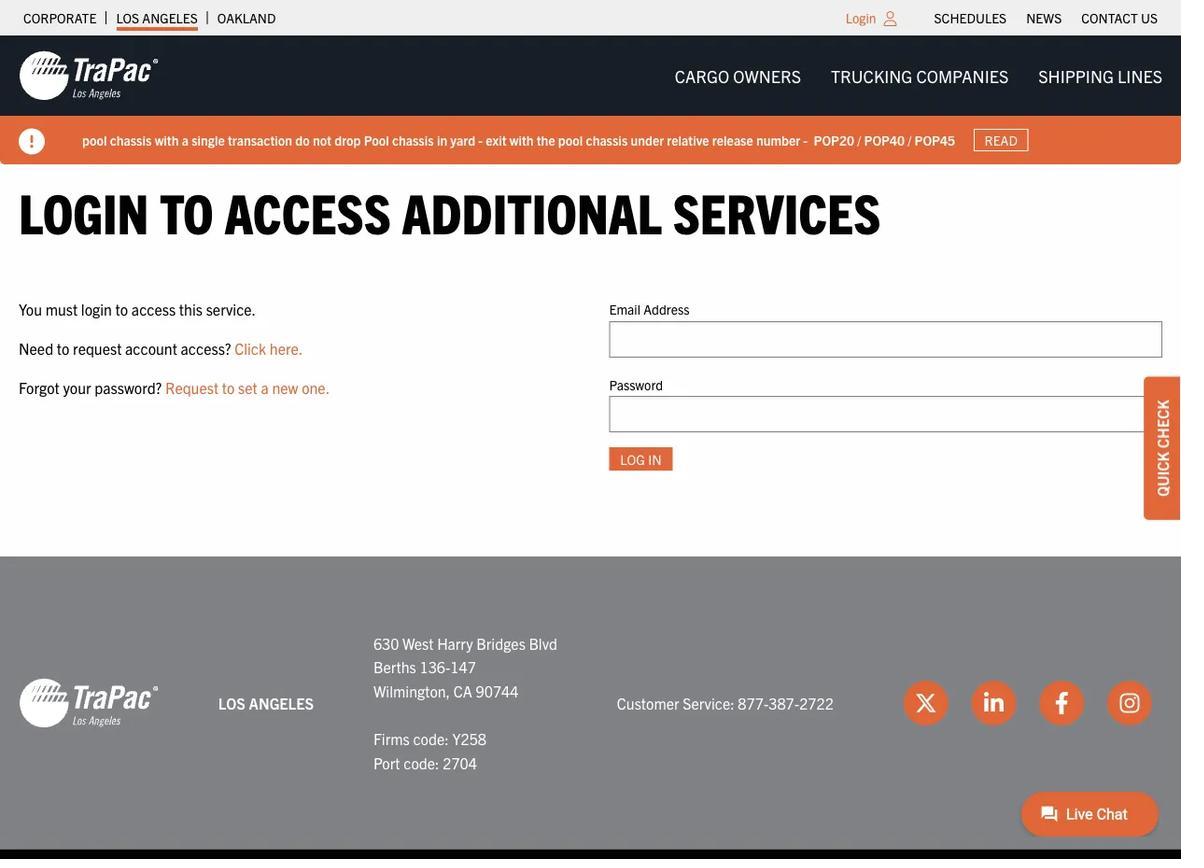 Task type: describe. For each thing, give the bounding box(es) containing it.
shipping
[[1039, 65, 1114, 86]]

trucking companies link
[[816, 57, 1024, 95]]

2 - from the left
[[803, 131, 808, 148]]

request
[[73, 339, 122, 357]]

trucking companies
[[831, 65, 1009, 86]]

bridges
[[476, 634, 526, 652]]

wilmington,
[[373, 681, 450, 700]]

request to set a new one. link
[[165, 378, 330, 396]]

los inside footer
[[218, 693, 246, 712]]

this
[[179, 300, 203, 319]]

owners
[[733, 65, 801, 86]]

877-
[[738, 693, 769, 712]]

2 chassis from the left
[[392, 131, 434, 148]]

login link
[[846, 9, 877, 26]]

solid image
[[19, 128, 45, 155]]

login
[[81, 300, 112, 319]]

3 chassis from the left
[[586, 131, 628, 148]]

oakland link
[[217, 5, 276, 31]]

los angeles link
[[116, 5, 198, 31]]

0 horizontal spatial los
[[116, 9, 139, 26]]

cargo
[[675, 65, 730, 86]]

account
[[125, 339, 177, 357]]

contact
[[1082, 9, 1138, 26]]

oakland
[[217, 9, 276, 26]]

you
[[19, 300, 42, 319]]

exit
[[486, 131, 507, 148]]

1 chassis from the left
[[110, 131, 152, 148]]

harry
[[437, 634, 473, 652]]

firms code:  y258 port code:  2704
[[373, 729, 487, 772]]

access?
[[181, 339, 231, 357]]

login to access additional services main content
[[0, 177, 1181, 501]]

port
[[373, 753, 400, 772]]

2704
[[443, 753, 477, 772]]

contact us
[[1082, 9, 1158, 26]]

under
[[631, 131, 664, 148]]

pool
[[364, 131, 389, 148]]

relative
[[667, 131, 709, 148]]

yard
[[450, 131, 475, 148]]

customer
[[617, 693, 679, 712]]

need
[[19, 339, 53, 357]]

0 horizontal spatial a
[[182, 131, 189, 148]]

shipping lines
[[1039, 65, 1163, 86]]

do
[[295, 131, 310, 148]]

password
[[609, 376, 663, 393]]

los angeles image for banner containing cargo owners
[[19, 49, 159, 102]]

630
[[373, 634, 399, 652]]

schedules
[[934, 9, 1007, 26]]

single
[[192, 131, 225, 148]]

shipping lines link
[[1024, 57, 1178, 95]]

cargo owners
[[675, 65, 801, 86]]

additional
[[402, 177, 662, 245]]

1 pool from the left
[[82, 131, 107, 148]]

angeles inside los angeles link
[[142, 9, 198, 26]]

west
[[403, 634, 434, 652]]

set
[[238, 378, 258, 396]]

news link
[[1027, 5, 1062, 31]]

read link
[[974, 129, 1029, 151]]

cargo owners link
[[660, 57, 816, 95]]

email address
[[609, 301, 690, 318]]

login for login to access additional services
[[19, 177, 149, 245]]

address
[[644, 301, 690, 318]]

147
[[450, 658, 476, 676]]

to left set
[[222, 378, 235, 396]]

banner containing cargo owners
[[0, 35, 1181, 164]]

2722
[[800, 693, 834, 712]]

here.
[[270, 339, 303, 357]]

release
[[712, 131, 753, 148]]

login to access additional services
[[19, 177, 881, 245]]

387-
[[769, 693, 800, 712]]

check
[[1153, 400, 1172, 448]]

a inside main content
[[261, 378, 269, 396]]

lines
[[1118, 65, 1163, 86]]

you must login to access this service.
[[19, 300, 256, 319]]



Task type: locate. For each thing, give the bounding box(es) containing it.
berths
[[373, 658, 416, 676]]

to right need
[[57, 339, 70, 357]]

0 horizontal spatial angeles
[[142, 9, 198, 26]]

1 horizontal spatial los angeles
[[218, 693, 314, 712]]

1 horizontal spatial angeles
[[249, 693, 314, 712]]

0 vertical spatial menu bar
[[925, 5, 1168, 31]]

access
[[225, 177, 391, 245]]

must
[[45, 300, 78, 319]]

corporate
[[23, 9, 97, 26]]

1 / from the left
[[858, 131, 861, 148]]

1 - from the left
[[478, 131, 483, 148]]

chassis left the under
[[586, 131, 628, 148]]

a right set
[[261, 378, 269, 396]]

menu bar inside banner
[[660, 57, 1178, 95]]

companies
[[917, 65, 1009, 86]]

blvd
[[529, 634, 558, 652]]

Email Address text field
[[609, 321, 1163, 357]]

0 vertical spatial los angeles image
[[19, 49, 159, 102]]

with left single
[[155, 131, 179, 148]]

1 horizontal spatial los
[[218, 693, 246, 712]]

forgot
[[19, 378, 60, 396]]

the
[[537, 131, 555, 148]]

quick
[[1153, 452, 1172, 497]]

- right number
[[803, 131, 808, 148]]

with left the
[[510, 131, 534, 148]]

chassis left single
[[110, 131, 152, 148]]

1 vertical spatial code:
[[404, 753, 439, 772]]

footer containing 630 west harry bridges blvd
[[0, 557, 1181, 859]]

your
[[63, 378, 91, 396]]

to right 'login'
[[115, 300, 128, 319]]

0 vertical spatial los
[[116, 9, 139, 26]]

y258
[[452, 729, 487, 748]]

number
[[756, 131, 800, 148]]

los
[[116, 9, 139, 26], [218, 693, 246, 712]]

1 vertical spatial a
[[261, 378, 269, 396]]

630 west harry bridges blvd berths 136-147 wilmington, ca 90744
[[373, 634, 558, 700]]

a left single
[[182, 131, 189, 148]]

drop
[[335, 131, 361, 148]]

trucking
[[831, 65, 913, 86]]

2 / from the left
[[908, 131, 912, 148]]

click
[[235, 339, 266, 357]]

Password password field
[[609, 396, 1163, 432]]

service:
[[683, 693, 735, 712]]

/
[[858, 131, 861, 148], [908, 131, 912, 148]]

0 vertical spatial login
[[846, 9, 877, 26]]

contact us link
[[1082, 5, 1158, 31]]

quick check
[[1153, 400, 1172, 497]]

quick check link
[[1144, 377, 1181, 520]]

0 horizontal spatial with
[[155, 131, 179, 148]]

banner
[[0, 35, 1181, 164]]

0 horizontal spatial pool
[[82, 131, 107, 148]]

service.
[[206, 300, 256, 319]]

2 pool from the left
[[558, 131, 583, 148]]

0 horizontal spatial los angeles
[[116, 9, 198, 26]]

0 vertical spatial angeles
[[142, 9, 198, 26]]

ca
[[454, 681, 472, 700]]

1 vertical spatial login
[[19, 177, 149, 245]]

90744
[[476, 681, 519, 700]]

password?
[[95, 378, 162, 396]]

email
[[609, 301, 641, 318]]

/ right pop20
[[858, 131, 861, 148]]

services
[[673, 177, 881, 245]]

los angeles image
[[19, 49, 159, 102], [19, 677, 159, 729]]

login left light icon at top right
[[846, 9, 877, 26]]

1 horizontal spatial chassis
[[392, 131, 434, 148]]

136-
[[420, 658, 450, 676]]

pool chassis with a single transaction  do not drop pool chassis in yard -  exit with the pool chassis under relative release number -  pop20 / pop40 / pop45
[[82, 131, 955, 148]]

2 with from the left
[[510, 131, 534, 148]]

los angeles
[[116, 9, 198, 26], [218, 693, 314, 712]]

us
[[1141, 9, 1158, 26]]

- left exit
[[478, 131, 483, 148]]

code: up the '2704'
[[413, 729, 449, 748]]

los angeles image inside banner
[[19, 49, 159, 102]]

0 vertical spatial los angeles
[[116, 9, 198, 26]]

1 horizontal spatial -
[[803, 131, 808, 148]]

one.
[[302, 378, 330, 396]]

menu bar containing cargo owners
[[660, 57, 1178, 95]]

firms
[[373, 729, 410, 748]]

1 horizontal spatial a
[[261, 378, 269, 396]]

new
[[272, 378, 298, 396]]

need to request account access? click here.
[[19, 339, 303, 357]]

pool right the solid "icon"
[[82, 131, 107, 148]]

to
[[160, 177, 214, 245], [115, 300, 128, 319], [57, 339, 70, 357], [222, 378, 235, 396]]

click here. link
[[235, 339, 303, 357]]

forgot your password? request to set a new one.
[[19, 378, 330, 396]]

2 los angeles image from the top
[[19, 677, 159, 729]]

in
[[437, 131, 447, 148]]

1 vertical spatial los angeles image
[[19, 677, 159, 729]]

1 vertical spatial angeles
[[249, 693, 314, 712]]

0 horizontal spatial -
[[478, 131, 483, 148]]

menu bar up shipping
[[925, 5, 1168, 31]]

login down the solid "icon"
[[19, 177, 149, 245]]

0 horizontal spatial login
[[19, 177, 149, 245]]

a
[[182, 131, 189, 148], [261, 378, 269, 396]]

-
[[478, 131, 483, 148], [803, 131, 808, 148]]

request
[[165, 378, 219, 396]]

los angeles image inside footer
[[19, 677, 159, 729]]

1 los angeles image from the top
[[19, 49, 159, 102]]

code: right port
[[404, 753, 439, 772]]

pool right the
[[558, 131, 583, 148]]

1 vertical spatial los angeles
[[218, 693, 314, 712]]

angeles
[[142, 9, 198, 26], [249, 693, 314, 712]]

not
[[313, 131, 332, 148]]

with
[[155, 131, 179, 148], [510, 131, 534, 148]]

0 horizontal spatial chassis
[[110, 131, 152, 148]]

los angeles image for footer containing 630 west harry bridges blvd
[[19, 677, 159, 729]]

/ left 'pop45'
[[908, 131, 912, 148]]

read
[[985, 132, 1018, 148]]

1 horizontal spatial pool
[[558, 131, 583, 148]]

1 vertical spatial los
[[218, 693, 246, 712]]

pop20
[[814, 131, 855, 148]]

none submit inside the login to access additional services main content
[[609, 447, 673, 471]]

login inside main content
[[19, 177, 149, 245]]

1 horizontal spatial with
[[510, 131, 534, 148]]

menu bar
[[925, 5, 1168, 31], [660, 57, 1178, 95]]

chassis
[[110, 131, 152, 148], [392, 131, 434, 148], [586, 131, 628, 148]]

0 vertical spatial code:
[[413, 729, 449, 748]]

None submit
[[609, 447, 673, 471]]

news
[[1027, 9, 1062, 26]]

0 vertical spatial a
[[182, 131, 189, 148]]

1 horizontal spatial login
[[846, 9, 877, 26]]

to down single
[[160, 177, 214, 245]]

code:
[[413, 729, 449, 748], [404, 753, 439, 772]]

0 horizontal spatial /
[[858, 131, 861, 148]]

menu bar down light icon at top right
[[660, 57, 1178, 95]]

schedules link
[[934, 5, 1007, 31]]

access
[[132, 300, 176, 319]]

1 with from the left
[[155, 131, 179, 148]]

footer
[[0, 557, 1181, 859]]

1 horizontal spatial /
[[908, 131, 912, 148]]

pop40
[[864, 131, 905, 148]]

customer service: 877-387-2722
[[617, 693, 834, 712]]

light image
[[884, 11, 897, 26]]

chassis left in
[[392, 131, 434, 148]]

login for login link
[[846, 9, 877, 26]]

1 vertical spatial menu bar
[[660, 57, 1178, 95]]

2 horizontal spatial chassis
[[586, 131, 628, 148]]

corporate link
[[23, 5, 97, 31]]

pop45
[[915, 131, 955, 148]]

menu bar containing schedules
[[925, 5, 1168, 31]]



Task type: vqa. For each thing, say whether or not it's contained in the screenshot.
Fees
no



